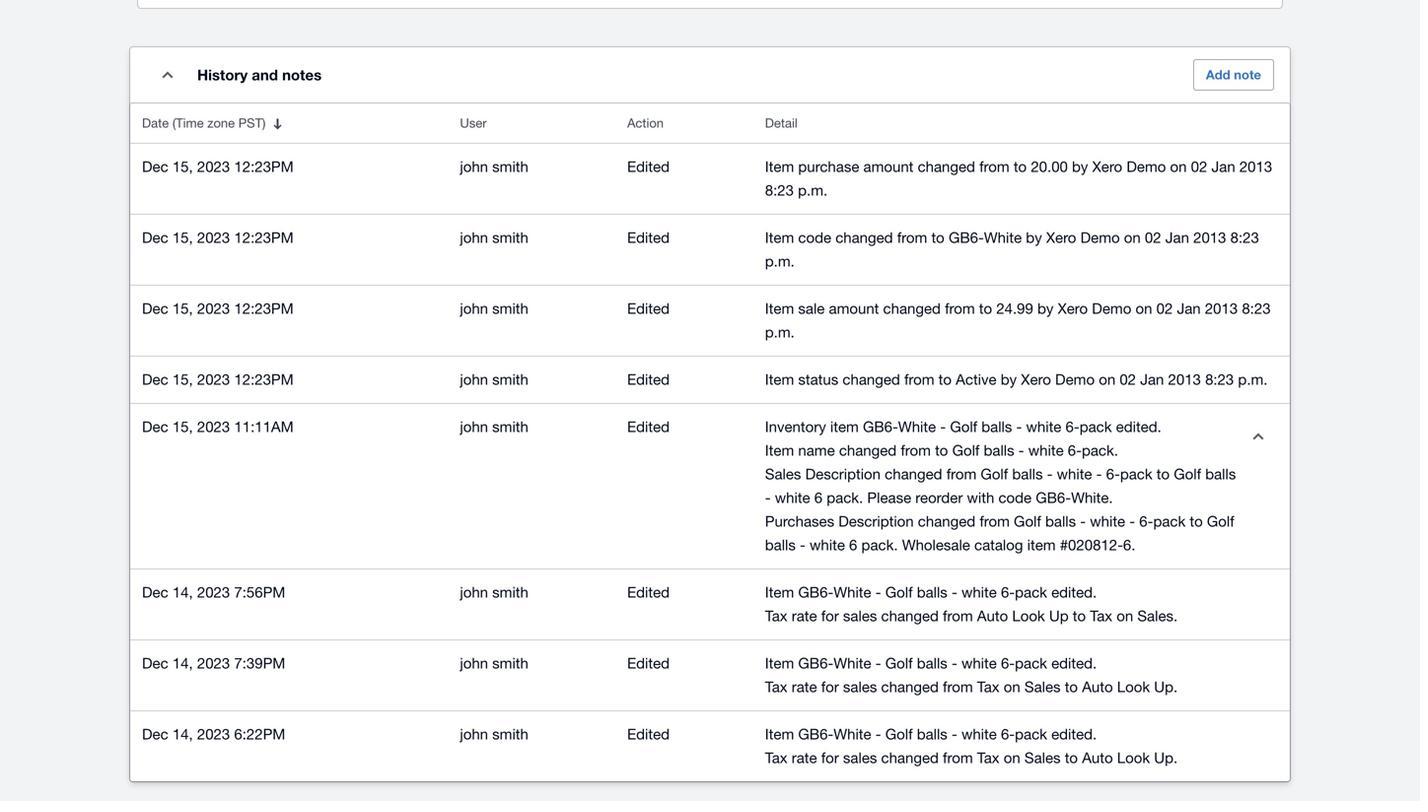 Task type: vqa. For each thing, say whether or not it's contained in the screenshot.
the purchase
yes



Task type: describe. For each thing, give the bounding box(es) containing it.
on inside the item purchase amount changed from  to 20.00 by xero demo on 02 jan 2013 8:23 p.m.
[[1170, 158, 1187, 175]]

item inside the item purchase amount changed from  to 20.00 by xero demo on 02 jan 2013 8:23 p.m.
[[765, 158, 794, 175]]

3 smith from the top
[[492, 300, 529, 317]]

15, for item sale amount changed from  to 24.99 by xero demo on 02 jan 2013 8:23 p.m.
[[172, 300, 193, 317]]

1 2023 from the top
[[197, 158, 230, 175]]

8 edited from the top
[[627, 726, 670, 743]]

2 dec from the top
[[142, 229, 168, 246]]

0 vertical spatial description
[[805, 466, 881, 483]]

demo for 20.00
[[1127, 158, 1166, 175]]

20.00
[[1031, 158, 1068, 175]]

name
[[798, 442, 835, 459]]

6 dec from the top
[[142, 584, 168, 601]]

15, for item code changed from  to gb6-white by xero demo on 02 jan 2013 8:23 p.m.
[[172, 229, 193, 246]]

toggle button
[[148, 55, 187, 95]]

history
[[197, 66, 248, 84]]

2 smith from the top
[[492, 229, 529, 246]]

notes
[[282, 66, 322, 84]]

12:23pm for item status changed from  to active by xero demo on 02 jan 2013 8:23 p.m.
[[234, 371, 294, 388]]

14, for dec 14, 2023 7:56pm
[[172, 584, 193, 601]]

demo for white
[[1081, 229, 1120, 246]]

1 john smith from the top
[[460, 158, 529, 175]]

3 john smith from the top
[[460, 300, 529, 317]]

4 smith from the top
[[492, 371, 529, 388]]

gb6- inside item gb6-white - golf balls - white 6-pack edited. tax rate for sales changed from auto look up to tax on sales.
[[798, 584, 834, 601]]

changed inside item sale amount changed from  to 24.99 by xero demo on 02 jan 2013 8:23 p.m.
[[883, 300, 941, 317]]

sale
[[798, 300, 825, 317]]

xero for 24.99
[[1058, 300, 1088, 317]]

list of history for this document element
[[130, 104, 1290, 782]]

look for dec 14, 2023 7:39pm
[[1117, 679, 1150, 696]]

5 john from the top
[[460, 418, 488, 435]]

0 vertical spatial item
[[830, 418, 859, 435]]

12:23pm for item purchase amount changed from  to 20.00 by xero demo on 02 jan 2013 8:23 p.m.
[[234, 158, 294, 175]]

history and notes
[[197, 66, 322, 84]]

(time
[[172, 115, 204, 131]]

to inside item sale amount changed from  to 24.99 by xero demo on 02 jan 2013 8:23 p.m.
[[979, 300, 992, 317]]

02 for item sale amount changed from  to 24.99 by xero demo on 02 jan 2013 8:23 p.m.
[[1157, 300, 1173, 317]]

item gb6-white - golf balls - white 6-pack edited. tax rate for sales changed from tax on sales to auto look up. for 7:39pm
[[765, 655, 1178, 696]]

gb6- inside item code changed from  to gb6-white by xero demo on 02 jan 2013 8:23 p.m.
[[949, 229, 984, 246]]

up. for dec 14, 2023 7:39pm
[[1154, 679, 1178, 696]]

date (time zone pst)
[[142, 115, 266, 131]]

inventory
[[765, 418, 826, 435]]

white inside inventory item gb6-white - golf balls - white 6-pack edited. item name changed from  to golf balls - white 6-pack. sales description changed from golf balls - white - 6-pack to golf balls - white 6 pack. please reorder with code gb6-white. purchases description changed from golf balls - white - 6-pack to golf balls - white 6 pack. wholesale catalog item #020812-6.
[[898, 418, 936, 435]]

edited. for dec 14, 2023 7:39pm
[[1052, 655, 1097, 672]]

by for white
[[1026, 229, 1042, 246]]

1 dec from the top
[[142, 158, 168, 175]]

to inside the item purchase amount changed from  to 20.00 by xero demo on 02 jan 2013 8:23 p.m.
[[1014, 158, 1027, 175]]

sales for dec 14, 2023 6:22pm
[[1025, 750, 1061, 767]]

pst)
[[238, 115, 266, 131]]

white inside item gb6-white - golf balls - white 6-pack edited. tax rate for sales changed from auto look up to tax on sales.
[[962, 584, 997, 601]]

on inside item code changed from  to gb6-white by xero demo on 02 jan 2013 8:23 p.m.
[[1124, 229, 1141, 246]]

golf inside item gb6-white - golf balls - white 6-pack edited. tax rate for sales changed from auto look up to tax on sales.
[[885, 584, 913, 601]]

white for dec 14, 2023 7:56pm
[[834, 584, 872, 601]]

dec 14, 2023 7:39pm
[[142, 655, 285, 672]]

4 item from the top
[[765, 371, 794, 388]]

xero for white
[[1046, 229, 1077, 246]]

p.m. for sale
[[765, 324, 795, 341]]

6 smith from the top
[[492, 584, 529, 601]]

and
[[252, 66, 278, 84]]

edited. for dec 14, 2023 6:22pm
[[1052, 726, 1097, 743]]

1 vertical spatial pack.
[[827, 489, 863, 506]]

sales inside inventory item gb6-white - golf balls - white 6-pack edited. item name changed from  to golf balls - white 6-pack. sales description changed from golf balls - white - 6-pack to golf balls - white 6 pack. please reorder with code gb6-white. purchases description changed from golf balls - white - 6-pack to golf balls - white 6 pack. wholesale catalog item #020812-6.
[[765, 466, 801, 483]]

with
[[967, 489, 995, 506]]

7 smith from the top
[[492, 655, 529, 672]]

demo for 24.99
[[1092, 300, 1132, 317]]

5 smith from the top
[[492, 418, 529, 435]]

for for dec 14, 2023 7:56pm
[[821, 608, 839, 625]]

item inside item code changed from  to gb6-white by xero demo on 02 jan 2013 8:23 p.m.
[[765, 229, 794, 246]]

7 item from the top
[[765, 655, 794, 672]]

item gb6-white - golf balls - white 6-pack edited. tax rate for sales changed from tax on sales to auto look up. for 6:22pm
[[765, 726, 1178, 767]]

6 edited from the top
[[627, 584, 670, 601]]

changed inside item code changed from  to gb6-white by xero demo on 02 jan 2013 8:23 p.m.
[[836, 229, 893, 246]]

sales for dec 14, 2023 6:22pm
[[843, 750, 877, 767]]

8 2023 from the top
[[197, 726, 230, 743]]

on inside item gb6-white - golf balls - white 6-pack edited. tax rate for sales changed from auto look up to tax on sales.
[[1117, 608, 1133, 625]]

white.
[[1071, 489, 1113, 506]]

#020812-
[[1060, 537, 1123, 554]]

2 john from the top
[[460, 229, 488, 246]]

pack inside item gb6-white - golf balls - white 6-pack edited. tax rate for sales changed from auto look up to tax on sales.
[[1015, 584, 1047, 601]]

jan for item code changed from  to gb6-white by xero demo on 02 jan 2013 8:23 p.m.
[[1166, 229, 1189, 246]]

sales for dec 14, 2023 7:56pm
[[843, 608, 877, 625]]

inventory item gb6-white - golf balls - white 6-pack edited. item name changed from  to golf balls - white 6-pack. sales description changed from golf balls - white - 6-pack to golf balls - white 6 pack. please reorder with code gb6-white. purchases description changed from golf balls - white - 6-pack to golf balls - white 6 pack. wholesale catalog item #020812-6.
[[765, 418, 1236, 554]]

dec 14, 2023 7:56pm
[[142, 584, 285, 601]]

look for dec 14, 2023 6:22pm
[[1117, 750, 1150, 767]]

15, for item status changed from  to active by xero demo on 02 jan 2013 8:23 p.m.
[[172, 371, 193, 388]]

14, for dec 14, 2023 6:22pm
[[172, 726, 193, 743]]

7 dec from the top
[[142, 655, 168, 672]]

date
[[142, 115, 169, 131]]

4 john smith from the top
[[460, 371, 529, 388]]

item code changed from  to gb6-white by xero demo on 02 jan 2013 8:23 p.m.
[[765, 229, 1259, 270]]

action
[[627, 115, 664, 131]]

sales for dec 14, 2023 7:39pm
[[843, 679, 877, 696]]

2013 for item sale amount changed from  to 24.99 by xero demo on 02 jan 2013 8:23 p.m.
[[1205, 300, 1238, 317]]

item gb6-white - golf balls - white 6-pack edited. tax rate for sales changed from auto look up to tax on sales.
[[765, 584, 1178, 625]]

jan for item sale amount changed from  to 24.99 by xero demo on 02 jan 2013 8:23 p.m.
[[1177, 300, 1201, 317]]

from inside the item purchase amount changed from  to 20.00 by xero demo on 02 jan 2013 8:23 p.m.
[[980, 158, 1010, 175]]

12:23pm for item sale amount changed from  to 24.99 by xero demo on 02 jan 2013 8:23 p.m.
[[234, 300, 294, 317]]

dec 15, 2023 12:23pm for item status changed from  to active by xero demo on 02 jan 2013 8:23 p.m.
[[142, 371, 294, 388]]

add
[[1206, 67, 1231, 82]]

7:56pm
[[234, 584, 285, 601]]

11:11am
[[234, 418, 294, 435]]



Task type: locate. For each thing, give the bounding box(es) containing it.
2 up. from the top
[[1154, 750, 1178, 767]]

up
[[1049, 608, 1069, 625]]

xero right active
[[1021, 371, 1051, 388]]

zone
[[207, 115, 235, 131]]

6-
[[1066, 418, 1080, 435], [1068, 442, 1082, 459], [1106, 466, 1120, 483], [1139, 513, 1153, 530], [1001, 584, 1015, 601], [1001, 655, 1015, 672], [1001, 726, 1015, 743]]

2 john smith from the top
[[460, 229, 529, 246]]

from inside item code changed from  to gb6-white by xero demo on 02 jan 2013 8:23 p.m.
[[897, 229, 927, 246]]

0 horizontal spatial 6
[[814, 489, 823, 506]]

sales inside item gb6-white - golf balls - white 6-pack edited. tax rate for sales changed from auto look up to tax on sales.
[[843, 608, 877, 625]]

1 14, from the top
[[172, 584, 193, 601]]

dec 14, 2023 6:22pm
[[142, 726, 285, 743]]

action button
[[615, 104, 753, 143]]

1 vertical spatial code
[[999, 489, 1032, 506]]

3 dec 15, 2023 12:23pm from the top
[[142, 300, 294, 317]]

15,
[[172, 158, 193, 175], [172, 229, 193, 246], [172, 300, 193, 317], [172, 371, 193, 388], [172, 418, 193, 435]]

14, for dec 14, 2023 7:39pm
[[172, 655, 193, 672]]

2 12:23pm from the top
[[234, 229, 294, 246]]

dec 15, 2023 12:23pm
[[142, 158, 294, 175], [142, 229, 294, 246], [142, 300, 294, 317], [142, 371, 294, 388]]

1 edited from the top
[[627, 158, 670, 175]]

by for 24.99
[[1038, 300, 1054, 317]]

jan
[[1212, 158, 1236, 175], [1166, 229, 1189, 246], [1177, 300, 1201, 317], [1140, 371, 1164, 388]]

note
[[1234, 67, 1262, 82]]

jan for item purchase amount changed from  to 20.00 by xero demo on 02 jan 2013 8:23 p.m.
[[1212, 158, 1236, 175]]

0 vertical spatial 14,
[[172, 584, 193, 601]]

6 2023 from the top
[[197, 584, 230, 601]]

2013
[[1240, 158, 1273, 175], [1194, 229, 1226, 246], [1205, 300, 1238, 317], [1168, 371, 1201, 388]]

look
[[1012, 608, 1045, 625], [1117, 679, 1150, 696], [1117, 750, 1150, 767]]

amount right the sale
[[829, 300, 879, 317]]

3 for from the top
[[821, 750, 839, 767]]

2013 inside the item purchase amount changed from  to 20.00 by xero demo on 02 jan 2013 8:23 p.m.
[[1240, 158, 1273, 175]]

0 vertical spatial code
[[798, 229, 832, 246]]

for
[[821, 608, 839, 625], [821, 679, 839, 696], [821, 750, 839, 767]]

14, left 7:39pm
[[172, 655, 193, 672]]

6 item from the top
[[765, 584, 794, 601]]

toggle image
[[162, 72, 173, 78]]

2013 inside item code changed from  to gb6-white by xero demo on 02 jan 2013 8:23 p.m.
[[1194, 229, 1226, 246]]

amount for purchase
[[864, 158, 914, 175]]

dec
[[142, 158, 168, 175], [142, 229, 168, 246], [142, 300, 168, 317], [142, 371, 168, 388], [142, 418, 168, 435], [142, 584, 168, 601], [142, 655, 168, 672], [142, 726, 168, 743]]

dec 15, 2023 12:23pm for item sale amount changed from  to 24.99 by xero demo on 02 jan 2013 8:23 p.m.
[[142, 300, 294, 317]]

on
[[1170, 158, 1187, 175], [1124, 229, 1141, 246], [1136, 300, 1152, 317], [1099, 371, 1116, 388], [1117, 608, 1133, 625], [1004, 679, 1021, 696], [1004, 750, 1021, 767]]

2 vertical spatial 14,
[[172, 726, 193, 743]]

auto for dec 14, 2023 6:22pm
[[1082, 750, 1113, 767]]

1 vertical spatial 14,
[[172, 655, 193, 672]]

up. for dec 14, 2023 6:22pm
[[1154, 750, 1178, 767]]

5 edited from the top
[[627, 418, 670, 435]]

1 sales from the top
[[843, 608, 877, 625]]

add note
[[1206, 67, 1262, 82]]

for for dec 14, 2023 6:22pm
[[821, 750, 839, 767]]

white for dec 14, 2023 6:22pm
[[834, 726, 872, 743]]

1 12:23pm from the top
[[234, 158, 294, 175]]

edited. for dec 14, 2023 7:56pm
[[1052, 584, 1097, 601]]

for inside item gb6-white - golf balls - white 6-pack edited. tax rate for sales changed from auto look up to tax on sales.
[[821, 608, 839, 625]]

demo
[[1127, 158, 1166, 175], [1081, 229, 1120, 246], [1092, 300, 1132, 317], [1055, 371, 1095, 388]]

item inside inventory item gb6-white - golf balls - white 6-pack edited. item name changed from  to golf balls - white 6-pack. sales description changed from golf balls - white - 6-pack to golf balls - white 6 pack. please reorder with code gb6-white. purchases description changed from golf balls - white - 6-pack to golf balls - white 6 pack. wholesale catalog item #020812-6.
[[765, 442, 794, 459]]

from
[[980, 158, 1010, 175], [897, 229, 927, 246], [945, 300, 975, 317], [904, 371, 935, 388], [901, 442, 931, 459], [947, 466, 977, 483], [980, 513, 1010, 530], [943, 608, 973, 625], [943, 679, 973, 696], [943, 750, 973, 767]]

2 vertical spatial for
[[821, 750, 839, 767]]

0 vertical spatial for
[[821, 608, 839, 625]]

status
[[798, 371, 839, 388]]

please
[[867, 489, 912, 506]]

4 15, from the top
[[172, 371, 193, 388]]

amount inside item sale amount changed from  to 24.99 by xero demo on 02 jan 2013 8:23 p.m.
[[829, 300, 879, 317]]

8 dec from the top
[[142, 726, 168, 743]]

8 smith from the top
[[492, 726, 529, 743]]

for for dec 14, 2023 7:39pm
[[821, 679, 839, 696]]

sales for dec 14, 2023 7:39pm
[[1025, 679, 1061, 696]]

1 dec 15, 2023 12:23pm from the top
[[142, 158, 294, 175]]

1 vertical spatial item gb6-white - golf balls - white 6-pack edited. tax rate for sales changed from tax on sales to auto look up.
[[765, 726, 1178, 767]]

xero for 20.00
[[1092, 158, 1123, 175]]

p.m. for code
[[765, 253, 795, 270]]

item up name in the right bottom of the page
[[830, 418, 859, 435]]

7 edited from the top
[[627, 655, 670, 672]]

0 vertical spatial up.
[[1154, 679, 1178, 696]]

3 rate from the top
[[792, 750, 817, 767]]

description down name in the right bottom of the page
[[805, 466, 881, 483]]

0 vertical spatial item gb6-white - golf balls - white 6-pack edited. tax rate for sales changed from tax on sales to auto look up.
[[765, 655, 1178, 696]]

look inside item gb6-white - golf balls - white 6-pack edited. tax rate for sales changed from auto look up to tax on sales.
[[1012, 608, 1045, 625]]

xero inside item sale amount changed from  to 24.99 by xero demo on 02 jan 2013 8:23 p.m.
[[1058, 300, 1088, 317]]

xero right 24.99
[[1058, 300, 1088, 317]]

changed inside the item purchase amount changed from  to 20.00 by xero demo on 02 jan 2013 8:23 p.m.
[[918, 158, 975, 175]]

pack.
[[1082, 442, 1118, 459], [827, 489, 863, 506], [862, 537, 898, 554]]

1 vertical spatial up.
[[1154, 750, 1178, 767]]

2 item gb6-white - golf balls - white 6-pack edited. tax rate for sales changed from tax on sales to auto look up. from the top
[[765, 726, 1178, 767]]

6 john from the top
[[460, 584, 488, 601]]

2 vertical spatial sales
[[1025, 750, 1061, 767]]

pack. left please
[[827, 489, 863, 506]]

item gb6-white - golf balls - white 6-pack edited. tax rate for sales changed from tax on sales to auto look up.
[[765, 655, 1178, 696], [765, 726, 1178, 767]]

by down the item purchase amount changed from  to 20.00 by xero demo on 02 jan 2013 8:23 p.m.
[[1026, 229, 1042, 246]]

6:22pm
[[234, 726, 285, 743]]

6- inside item gb6-white - golf balls - white 6-pack edited. tax rate for sales changed from auto look up to tax on sales.
[[1001, 584, 1015, 601]]

4 dec 15, 2023 12:23pm from the top
[[142, 371, 294, 388]]

auto
[[977, 608, 1008, 625], [1082, 679, 1113, 696], [1082, 750, 1113, 767]]

8:23 for item sale amount changed from  to 24.99 by xero demo on 02 jan 2013 8:23 p.m.
[[1242, 300, 1271, 317]]

3 john from the top
[[460, 300, 488, 317]]

2013 inside item sale amount changed from  to 24.99 by xero demo on 02 jan 2013 8:23 p.m.
[[1205, 300, 1238, 317]]

item
[[830, 418, 859, 435], [1027, 537, 1056, 554]]

white
[[1026, 418, 1062, 435], [1029, 442, 1064, 459], [1057, 466, 1092, 483], [775, 489, 810, 506], [1090, 513, 1126, 530], [810, 537, 845, 554], [962, 584, 997, 601], [962, 655, 997, 672], [962, 726, 997, 743]]

xero down 20.00
[[1046, 229, 1077, 246]]

item purchase amount changed from  to 20.00 by xero demo on 02 jan 2013 8:23 p.m.
[[765, 158, 1273, 199]]

02
[[1191, 158, 1208, 175], [1145, 229, 1162, 246], [1157, 300, 1173, 317], [1120, 371, 1136, 388]]

pack. up white.
[[1082, 442, 1118, 459]]

sales
[[843, 608, 877, 625], [843, 679, 877, 696], [843, 750, 877, 767]]

rate for dec 14, 2023 6:22pm
[[792, 750, 817, 767]]

8:23 inside item sale amount changed from  to 24.99 by xero demo on 02 jan 2013 8:23 p.m.
[[1242, 300, 1271, 317]]

4 12:23pm from the top
[[234, 371, 294, 388]]

amount for sale
[[829, 300, 879, 317]]

item inside item sale amount changed from  to 24.99 by xero demo on 02 jan 2013 8:23 p.m.
[[765, 300, 794, 317]]

5 item from the top
[[765, 442, 794, 459]]

3 14, from the top
[[172, 726, 193, 743]]

p.m. for purchase
[[798, 181, 828, 199]]

0 vertical spatial look
[[1012, 608, 1045, 625]]

tax
[[765, 608, 788, 625], [1090, 608, 1113, 625], [765, 679, 788, 696], [977, 679, 1000, 696], [765, 750, 788, 767], [977, 750, 1000, 767]]

xero right 20.00
[[1092, 158, 1123, 175]]

5 2023 from the top
[[197, 418, 230, 435]]

2 15, from the top
[[172, 229, 193, 246]]

jan inside item code changed from  to gb6-white by xero demo on 02 jan 2013 8:23 p.m.
[[1166, 229, 1189, 246]]

auto inside item gb6-white - golf balls - white 6-pack edited. tax rate for sales changed from auto look up to tax on sales.
[[977, 608, 1008, 625]]

description down please
[[839, 513, 914, 530]]

dec 15, 2023 11:11am
[[142, 418, 294, 435]]

1 up. from the top
[[1154, 679, 1178, 696]]

john smith
[[460, 158, 529, 175], [460, 229, 529, 246], [460, 300, 529, 317], [460, 371, 529, 388], [460, 418, 529, 435], [460, 584, 529, 601], [460, 655, 529, 672], [460, 726, 529, 743]]

jan inside item sale amount changed from  to 24.99 by xero demo on 02 jan 2013 8:23 p.m.
[[1177, 300, 1201, 317]]

14, left 6:22pm
[[172, 726, 193, 743]]

1 vertical spatial sales
[[843, 679, 877, 696]]

amount inside the item purchase amount changed from  to 20.00 by xero demo on 02 jan 2013 8:23 p.m.
[[864, 158, 914, 175]]

xero
[[1092, 158, 1123, 175], [1046, 229, 1077, 246], [1058, 300, 1088, 317], [1021, 371, 1051, 388]]

balls
[[982, 418, 1012, 435], [984, 442, 1015, 459], [1012, 466, 1043, 483], [1206, 466, 1236, 483], [1046, 513, 1076, 530], [765, 537, 796, 554], [917, 584, 948, 601], [917, 655, 948, 672], [917, 726, 948, 743]]

4 dec from the top
[[142, 371, 168, 388]]

1 item gb6-white - golf balls - white 6-pack edited. tax rate for sales changed from tax on sales to auto look up. from the top
[[765, 655, 1178, 696]]

edited. inside item gb6-white - golf balls - white 6-pack edited. tax rate for sales changed from auto look up to tax on sales.
[[1052, 584, 1097, 601]]

6 left wholesale in the bottom right of the page
[[849, 537, 858, 554]]

3 12:23pm from the top
[[234, 300, 294, 317]]

item
[[765, 158, 794, 175], [765, 229, 794, 246], [765, 300, 794, 317], [765, 371, 794, 388], [765, 442, 794, 459], [765, 584, 794, 601], [765, 655, 794, 672], [765, 726, 794, 743]]

to inside item code changed from  to gb6-white by xero demo on 02 jan 2013 8:23 p.m.
[[932, 229, 945, 246]]

from inside item gb6-white - golf balls - white 6-pack edited. tax rate for sales changed from auto look up to tax on sales.
[[943, 608, 973, 625]]

description
[[805, 466, 881, 483], [839, 513, 914, 530]]

date (time zone pst) button
[[130, 104, 448, 143]]

up.
[[1154, 679, 1178, 696], [1154, 750, 1178, 767]]

demo inside item code changed from  to gb6-white by xero demo on 02 jan 2013 8:23 p.m.
[[1081, 229, 1120, 246]]

0 vertical spatial sales
[[843, 608, 877, 625]]

1 vertical spatial item
[[1027, 537, 1056, 554]]

balls inside item gb6-white - golf balls - white 6-pack edited. tax rate for sales changed from auto look up to tax on sales.
[[917, 584, 948, 601]]

0 vertical spatial auto
[[977, 608, 1008, 625]]

2 sales from the top
[[843, 679, 877, 696]]

by for 20.00
[[1072, 158, 1088, 175]]

1 for from the top
[[821, 608, 839, 625]]

by right active
[[1001, 371, 1017, 388]]

02 inside item sale amount changed from  to 24.99 by xero demo on 02 jan 2013 8:23 p.m.
[[1157, 300, 1173, 317]]

rate inside item gb6-white - golf balls - white 6-pack edited. tax rate for sales changed from auto look up to tax on sales.
[[792, 608, 817, 625]]

1 vertical spatial 6
[[849, 537, 858, 554]]

6
[[814, 489, 823, 506], [849, 537, 858, 554]]

purchases
[[765, 513, 835, 530]]

02 for item code changed from  to gb6-white by xero demo on 02 jan 2013 8:23 p.m.
[[1145, 229, 1162, 246]]

by
[[1072, 158, 1088, 175], [1026, 229, 1042, 246], [1038, 300, 1054, 317], [1001, 371, 1017, 388]]

3 2023 from the top
[[197, 300, 230, 317]]

to inside item gb6-white - golf balls - white 6-pack edited. tax rate for sales changed from auto look up to tax on sales.
[[1073, 608, 1086, 625]]

2023
[[197, 158, 230, 175], [197, 229, 230, 246], [197, 300, 230, 317], [197, 371, 230, 388], [197, 418, 230, 435], [197, 584, 230, 601], [197, 655, 230, 672], [197, 726, 230, 743]]

white inside item code changed from  to gb6-white by xero demo on 02 jan 2013 8:23 p.m.
[[984, 229, 1022, 246]]

6 up purchases
[[814, 489, 823, 506]]

0 vertical spatial sales
[[765, 466, 801, 483]]

john
[[460, 158, 488, 175], [460, 229, 488, 246], [460, 300, 488, 317], [460, 371, 488, 388], [460, 418, 488, 435], [460, 584, 488, 601], [460, 655, 488, 672], [460, 726, 488, 743]]

wholesale
[[902, 537, 970, 554]]

2 item from the top
[[765, 229, 794, 246]]

p.m. inside the item purchase amount changed from  to 20.00 by xero demo on 02 jan 2013 8:23 p.m.
[[798, 181, 828, 199]]

code inside inventory item gb6-white - golf balls - white 6-pack edited. item name changed from  to golf balls - white 6-pack. sales description changed from golf balls - white - 6-pack to golf balls - white 6 pack. please reorder with code gb6-white. purchases description changed from golf balls - white - 6-pack to golf balls - white 6 pack. wholesale catalog item #020812-6.
[[999, 489, 1032, 506]]

by right 24.99
[[1038, 300, 1054, 317]]

8 john from the top
[[460, 726, 488, 743]]

user button
[[448, 104, 615, 143]]

rate for dec 14, 2023 7:39pm
[[792, 679, 817, 696]]

2013 for item code changed from  to gb6-white by xero demo on 02 jan 2013 8:23 p.m.
[[1194, 229, 1226, 246]]

0 horizontal spatial code
[[798, 229, 832, 246]]

smith
[[492, 158, 529, 175], [492, 229, 529, 246], [492, 300, 529, 317], [492, 371, 529, 388], [492, 418, 529, 435], [492, 584, 529, 601], [492, 655, 529, 672], [492, 726, 529, 743]]

p.m. inside item code changed from  to gb6-white by xero demo on 02 jan 2013 8:23 p.m.
[[765, 253, 795, 270]]

golf
[[950, 418, 978, 435], [952, 442, 980, 459], [981, 466, 1008, 483], [1174, 466, 1201, 483], [1014, 513, 1041, 530], [1207, 513, 1235, 530], [885, 584, 913, 601], [885, 655, 913, 672], [885, 726, 913, 743]]

white
[[984, 229, 1022, 246], [898, 418, 936, 435], [834, 584, 872, 601], [834, 655, 872, 672], [834, 726, 872, 743]]

0 horizontal spatial item
[[830, 418, 859, 435]]

4 2023 from the top
[[197, 371, 230, 388]]

2 14, from the top
[[172, 655, 193, 672]]

8:23 for item purchase amount changed from  to 20.00 by xero demo on 02 jan 2013 8:23 p.m.
[[765, 181, 794, 199]]

3 sales from the top
[[843, 750, 877, 767]]

4 edited from the top
[[627, 371, 670, 388]]

02 inside the item purchase amount changed from  to 20.00 by xero demo on 02 jan 2013 8:23 p.m.
[[1191, 158, 1208, 175]]

0 vertical spatial 6
[[814, 489, 823, 506]]

rate
[[792, 608, 817, 625], [792, 679, 817, 696], [792, 750, 817, 767]]

to
[[1014, 158, 1027, 175], [932, 229, 945, 246], [979, 300, 992, 317], [939, 371, 952, 388], [935, 442, 948, 459], [1157, 466, 1170, 483], [1190, 513, 1203, 530], [1073, 608, 1086, 625], [1065, 679, 1078, 696], [1065, 750, 1078, 767]]

1 rate from the top
[[792, 608, 817, 625]]

3 edited from the top
[[627, 300, 670, 317]]

changed
[[918, 158, 975, 175], [836, 229, 893, 246], [883, 300, 941, 317], [843, 371, 900, 388], [839, 442, 897, 459], [885, 466, 942, 483], [918, 513, 976, 530], [881, 608, 939, 625], [881, 679, 939, 696], [881, 750, 939, 767]]

pack. down please
[[862, 537, 898, 554]]

by right 20.00
[[1072, 158, 1088, 175]]

user
[[460, 115, 487, 131]]

1 horizontal spatial 6
[[849, 537, 858, 554]]

by inside item sale amount changed from  to 24.99 by xero demo on 02 jan 2013 8:23 p.m.
[[1038, 300, 1054, 317]]

24.99
[[997, 300, 1034, 317]]

dec 15, 2023 12:23pm for item code changed from  to gb6-white by xero demo on 02 jan 2013 8:23 p.m.
[[142, 229, 294, 246]]

edited.
[[1116, 418, 1162, 435], [1052, 584, 1097, 601], [1052, 655, 1097, 672], [1052, 726, 1097, 743]]

2 vertical spatial auto
[[1082, 750, 1113, 767]]

sales.
[[1138, 608, 1178, 625]]

1 vertical spatial auto
[[1082, 679, 1113, 696]]

1 vertical spatial look
[[1117, 679, 1150, 696]]

5 dec from the top
[[142, 418, 168, 435]]

8:23
[[765, 181, 794, 199], [1231, 229, 1259, 246], [1242, 300, 1271, 317], [1205, 371, 1234, 388]]

7 2023 from the top
[[197, 655, 230, 672]]

6 john smith from the top
[[460, 584, 529, 601]]

1 vertical spatial rate
[[792, 679, 817, 696]]

item right catalog
[[1027, 537, 1056, 554]]

code inside item code changed from  to gb6-white by xero demo on 02 jan 2013 8:23 p.m.
[[798, 229, 832, 246]]

0 vertical spatial amount
[[864, 158, 914, 175]]

1 vertical spatial for
[[821, 679, 839, 696]]

1 item from the top
[[765, 158, 794, 175]]

p.m. inside item sale amount changed from  to 24.99 by xero demo on 02 jan 2013 8:23 p.m.
[[765, 324, 795, 341]]

detail button
[[753, 104, 1290, 143]]

12:23pm for item code changed from  to gb6-white by xero demo on 02 jan 2013 8:23 p.m.
[[234, 229, 294, 246]]

4 john from the top
[[460, 371, 488, 388]]

0 vertical spatial pack.
[[1082, 442, 1118, 459]]

3 item from the top
[[765, 300, 794, 317]]

2 vertical spatial look
[[1117, 750, 1150, 767]]

2 for from the top
[[821, 679, 839, 696]]

item status changed from  to active by xero demo on 02 jan 2013 8:23 p.m.
[[765, 371, 1268, 388]]

on inside item sale amount changed from  to 24.99 by xero demo on 02 jan 2013 8:23 p.m.
[[1136, 300, 1152, 317]]

1 horizontal spatial code
[[999, 489, 1032, 506]]

5 15, from the top
[[172, 418, 193, 435]]

demo inside item sale amount changed from  to 24.99 by xero demo on 02 jan 2013 8:23 p.m.
[[1092, 300, 1132, 317]]

code right with in the right bottom of the page
[[999, 489, 1032, 506]]

1 horizontal spatial item
[[1027, 537, 1056, 554]]

p.m.
[[798, 181, 828, 199], [765, 253, 795, 270], [765, 324, 795, 341], [1238, 371, 1268, 388]]

1 vertical spatial sales
[[1025, 679, 1061, 696]]

8:23 for item code changed from  to gb6-white by xero demo on 02 jan 2013 8:23 p.m.
[[1231, 229, 1259, 246]]

2013 for item purchase amount changed from  to 20.00 by xero demo on 02 jan 2013 8:23 p.m.
[[1240, 158, 1273, 175]]

2 vertical spatial sales
[[843, 750, 877, 767]]

2 2023 from the top
[[197, 229, 230, 246]]

8:23 inside item code changed from  to gb6-white by xero demo on 02 jan 2013 8:23 p.m.
[[1231, 229, 1259, 246]]

xero inside item code changed from  to gb6-white by xero demo on 02 jan 2013 8:23 p.m.
[[1046, 229, 1077, 246]]

02 inside item code changed from  to gb6-white by xero demo on 02 jan 2013 8:23 p.m.
[[1145, 229, 1162, 246]]

8:23 inside the item purchase amount changed from  to 20.00 by xero demo on 02 jan 2013 8:23 p.m.
[[765, 181, 794, 199]]

reorder
[[916, 489, 963, 506]]

white inside item gb6-white - golf balls - white 6-pack edited. tax rate for sales changed from auto look up to tax on sales.
[[834, 584, 872, 601]]

2 vertical spatial pack.
[[862, 537, 898, 554]]

5 john smith from the top
[[460, 418, 529, 435]]

from inside item sale amount changed from  to 24.99 by xero demo on 02 jan 2013 8:23 p.m.
[[945, 300, 975, 317]]

catalog
[[975, 537, 1023, 554]]

1 vertical spatial amount
[[829, 300, 879, 317]]

active
[[956, 371, 997, 388]]

pack
[[1080, 418, 1112, 435], [1120, 466, 1153, 483], [1153, 513, 1186, 530], [1015, 584, 1047, 601], [1015, 655, 1047, 672], [1015, 726, 1047, 743]]

7 john from the top
[[460, 655, 488, 672]]

3 dec from the top
[[142, 300, 168, 317]]

purchase
[[798, 158, 859, 175]]

add note button
[[1193, 59, 1274, 91]]

amount
[[864, 158, 914, 175], [829, 300, 879, 317]]

rate for dec 14, 2023 7:56pm
[[792, 608, 817, 625]]

14, left the 7:56pm
[[172, 584, 193, 601]]

demo inside the item purchase amount changed from  to 20.00 by xero demo on 02 jan 2013 8:23 p.m.
[[1127, 158, 1166, 175]]

02 for item purchase amount changed from  to 20.00 by xero demo on 02 jan 2013 8:23 p.m.
[[1191, 158, 1208, 175]]

changed inside item gb6-white - golf balls - white 6-pack edited. tax rate for sales changed from auto look up to tax on sales.
[[881, 608, 939, 625]]

item inside item gb6-white - golf balls - white 6-pack edited. tax rate for sales changed from auto look up to tax on sales.
[[765, 584, 794, 601]]

1 smith from the top
[[492, 158, 529, 175]]

2 vertical spatial rate
[[792, 750, 817, 767]]

1 vertical spatial description
[[839, 513, 914, 530]]

item sale amount changed from  to 24.99 by xero demo on 02 jan 2013 8:23 p.m.
[[765, 300, 1271, 341]]

edited
[[627, 158, 670, 175], [627, 229, 670, 246], [627, 300, 670, 317], [627, 371, 670, 388], [627, 418, 670, 435], [627, 584, 670, 601], [627, 655, 670, 672], [627, 726, 670, 743]]

6.
[[1123, 537, 1136, 554]]

8 john smith from the top
[[460, 726, 529, 743]]

7:39pm
[[234, 655, 285, 672]]

1 john from the top
[[460, 158, 488, 175]]

15, for item purchase amount changed from  to 20.00 by xero demo on 02 jan 2013 8:23 p.m.
[[172, 158, 193, 175]]

14,
[[172, 584, 193, 601], [172, 655, 193, 672], [172, 726, 193, 743]]

by inside item code changed from  to gb6-white by xero demo on 02 jan 2013 8:23 p.m.
[[1026, 229, 1042, 246]]

white for dec 14, 2023 7:39pm
[[834, 655, 872, 672]]

0 vertical spatial rate
[[792, 608, 817, 625]]

by inside the item purchase amount changed from  to 20.00 by xero demo on 02 jan 2013 8:23 p.m.
[[1072, 158, 1088, 175]]

detail
[[765, 115, 798, 131]]

edited. inside inventory item gb6-white - golf balls - white 6-pack edited. item name changed from  to golf balls - white 6-pack. sales description changed from golf balls - white - 6-pack to golf balls - white 6 pack. please reorder with code gb6-white. purchases description changed from golf balls - white - 6-pack to golf balls - white 6 pack. wholesale catalog item #020812-6.
[[1116, 418, 1162, 435]]

2 rate from the top
[[792, 679, 817, 696]]

auto for dec 14, 2023 7:39pm
[[1082, 679, 1113, 696]]

-
[[940, 418, 946, 435], [1016, 418, 1022, 435], [1019, 442, 1024, 459], [1047, 466, 1053, 483], [1096, 466, 1102, 483], [765, 489, 771, 506], [1080, 513, 1086, 530], [1130, 513, 1135, 530], [800, 537, 806, 554], [876, 584, 881, 601], [952, 584, 958, 601], [876, 655, 881, 672], [952, 655, 958, 672], [876, 726, 881, 743], [952, 726, 958, 743]]

code
[[798, 229, 832, 246], [999, 489, 1032, 506]]

7 john smith from the top
[[460, 655, 529, 672]]

1 15, from the top
[[172, 158, 193, 175]]

code up the sale
[[798, 229, 832, 246]]

dec 15, 2023 12:23pm for item purchase amount changed from  to 20.00 by xero demo on 02 jan 2013 8:23 p.m.
[[142, 158, 294, 175]]

sales
[[765, 466, 801, 483], [1025, 679, 1061, 696], [1025, 750, 1061, 767]]

2 dec 15, 2023 12:23pm from the top
[[142, 229, 294, 246]]

jan inside the item purchase amount changed from  to 20.00 by xero demo on 02 jan 2013 8:23 p.m.
[[1212, 158, 1236, 175]]

3 15, from the top
[[172, 300, 193, 317]]

amount right purchase
[[864, 158, 914, 175]]

8 item from the top
[[765, 726, 794, 743]]

xero inside the item purchase amount changed from  to 20.00 by xero demo on 02 jan 2013 8:23 p.m.
[[1092, 158, 1123, 175]]

12:23pm
[[234, 158, 294, 175], [234, 229, 294, 246], [234, 300, 294, 317], [234, 371, 294, 388]]

2 edited from the top
[[627, 229, 670, 246]]



